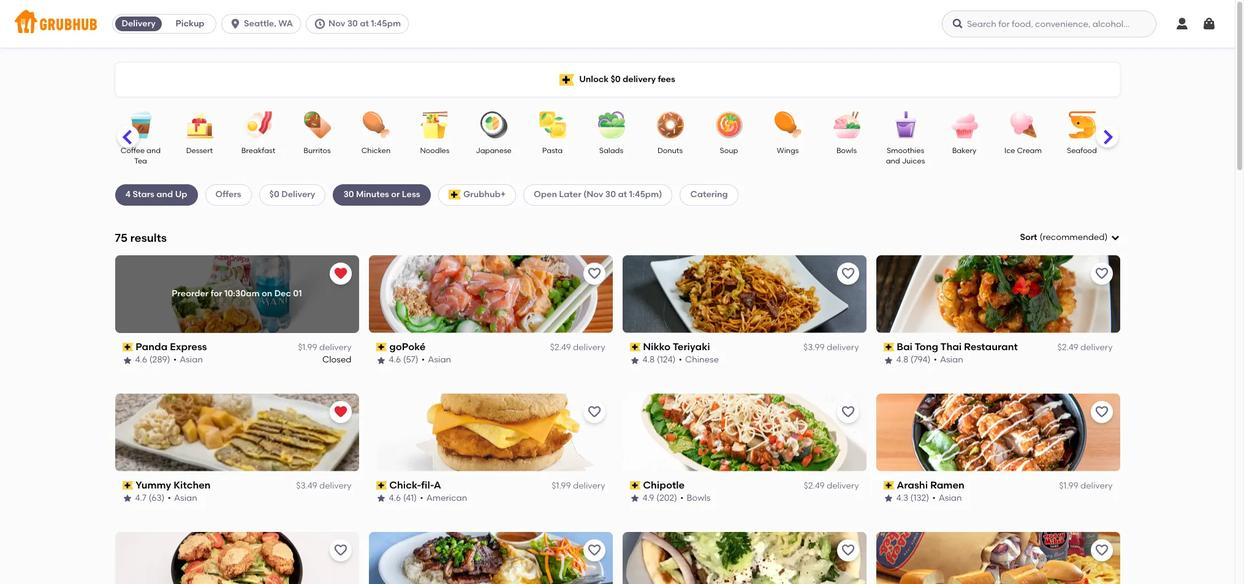 Task type: locate. For each thing, give the bounding box(es) containing it.
coffee and tea image
[[119, 112, 162, 139]]

at left 1:45pm
[[360, 18, 369, 29]]

burritos
[[304, 147, 331, 155]]

(nov
[[584, 190, 604, 200]]

• right (57)
[[422, 355, 425, 366]]

and left the up
[[157, 190, 173, 200]]

subscription pass image left the yummy
[[122, 482, 133, 490]]

catering
[[691, 190, 728, 200]]

subscription pass image left panda
[[122, 343, 133, 352]]

0 vertical spatial bowls
[[837, 147, 857, 155]]

and
[[147, 147, 161, 155], [886, 157, 901, 166], [157, 190, 173, 200]]

0 vertical spatial and
[[147, 147, 161, 155]]

save this restaurant image for nikko teriyaki
[[841, 267, 856, 281]]

subscription pass image left nikko
[[630, 343, 641, 352]]

subscription pass image left chick-
[[376, 482, 387, 490]]

subscription pass image left gopoké
[[376, 343, 387, 352]]

4.6
[[135, 355, 147, 366], [389, 355, 401, 366], [389, 494, 401, 504]]

ice cream image
[[1002, 112, 1045, 139]]

• asian down ramen
[[933, 494, 962, 504]]

subscription pass image
[[122, 343, 133, 352], [376, 343, 387, 352], [630, 343, 641, 352], [630, 482, 641, 490], [884, 482, 895, 490]]

ramen
[[931, 480, 965, 492]]

1 saved restaurant image from the top
[[333, 267, 348, 281]]

30 right (nov
[[606, 190, 616, 200]]

0 horizontal spatial at
[[360, 18, 369, 29]]

save this restaurant button
[[583, 263, 605, 285], [837, 263, 859, 285], [1091, 263, 1113, 285], [583, 401, 605, 423], [837, 401, 859, 423], [1091, 401, 1113, 423], [330, 540, 352, 562], [583, 540, 605, 562], [837, 540, 859, 562], [1091, 540, 1113, 562]]

30 left minutes
[[344, 190, 354, 200]]

gopoké logo image
[[369, 256, 613, 333]]

1 4.8 from the left
[[643, 355, 655, 366]]

30 right nov on the top left of page
[[347, 18, 358, 29]]

svg image inside "nov 30 at 1:45pm" button
[[314, 18, 326, 30]]

1 horizontal spatial grubhub plus flag logo image
[[560, 74, 575, 86]]

$2.49 delivery for bai tong thai restaurant
[[1058, 343, 1113, 353]]

grubhub plus flag logo image
[[560, 74, 575, 86], [449, 190, 461, 200]]

and inside smoothies and juices
[[886, 157, 901, 166]]

• for yummy kitchen
[[168, 494, 171, 504]]

and for coffee and tea
[[147, 147, 161, 155]]

1 vertical spatial saved restaurant button
[[330, 401, 352, 423]]

delivery for bai tong thai restaurant
[[1081, 343, 1113, 353]]

grubhub plus flag logo image left grubhub+
[[449, 190, 461, 200]]

bowls down bowls image
[[837, 147, 857, 155]]

preorder
[[172, 289, 209, 299]]

0 vertical spatial delivery
[[122, 18, 156, 29]]

star icon image left the 4.9
[[630, 494, 640, 504]]

noodles image
[[414, 112, 456, 139]]

asian
[[180, 355, 203, 366], [428, 355, 451, 366], [941, 355, 964, 366], [174, 494, 197, 504], [939, 494, 962, 504]]

• right (202)
[[681, 494, 684, 504]]

unlock
[[580, 74, 609, 85]]

save this restaurant button for nikko teriyaki logo
[[837, 263, 859, 285]]

save this restaurant image for bai tong thai restaurant
[[1095, 267, 1109, 281]]

None field
[[1021, 232, 1121, 244]]

up
[[175, 190, 187, 200]]

at inside button
[[360, 18, 369, 29]]

$2.49 delivery
[[550, 343, 605, 353], [1058, 343, 1113, 353], [804, 481, 859, 492]]

bowls right (202)
[[687, 494, 711, 504]]

0 vertical spatial saved restaurant button
[[330, 263, 352, 285]]

nov 30 at 1:45pm button
[[306, 14, 414, 34]]

0 horizontal spatial delivery
[[122, 18, 156, 29]]

star icon image for arashi ramen
[[884, 494, 894, 504]]

4.8 down bai
[[897, 355, 909, 366]]

closed
[[323, 355, 352, 366]]

save this restaurant button for gopoké logo
[[583, 263, 605, 285]]

subscription pass image
[[884, 343, 895, 352], [122, 482, 133, 490], [376, 482, 387, 490]]

kitchen
[[174, 480, 211, 492]]

asian down ramen
[[939, 494, 962, 504]]

1 horizontal spatial $1.99 delivery
[[552, 481, 605, 492]]

1:45pm
[[371, 18, 401, 29]]

results
[[130, 231, 167, 245]]

saved restaurant button
[[330, 263, 352, 285], [330, 401, 352, 423]]

and inside coffee and tea
[[147, 147, 161, 155]]

$1.99 delivery for chick-fil-a
[[552, 481, 605, 492]]

4.8 down nikko
[[643, 355, 655, 366]]

1 svg image from the left
[[314, 18, 326, 30]]

2 horizontal spatial $2.49
[[1058, 343, 1079, 353]]

0 vertical spatial grubhub plus flag logo image
[[560, 74, 575, 86]]

at left 1:45pm)
[[618, 190, 627, 200]]

save this restaurant button for the chick-fil-a logo
[[583, 401, 605, 423]]

asian down express at left bottom
[[180, 355, 203, 366]]

pasta image
[[531, 112, 574, 139]]

0 horizontal spatial svg image
[[314, 18, 326, 30]]

2 horizontal spatial $1.99 delivery
[[1060, 481, 1113, 492]]

• asian for bai
[[934, 355, 964, 366]]

1 horizontal spatial bowls
[[837, 147, 857, 155]]

grubhub plus flag logo image for unlock $0 delivery fees
[[560, 74, 575, 86]]

subscription pass image left bai
[[884, 343, 895, 352]]

1:45pm)
[[629, 190, 662, 200]]

star icon image for nikko teriyaki
[[630, 356, 640, 366]]

delivery down burritos
[[282, 190, 315, 200]]

2 horizontal spatial $1.99
[[1060, 481, 1079, 492]]

svg image
[[314, 18, 326, 30], [952, 18, 964, 30]]

star icon image left 4.8 (794)
[[884, 356, 894, 366]]

coffee
[[121, 147, 145, 155]]

$0 right offers
[[270, 190, 279, 200]]

$1.99 for arashi ramen
[[1060, 481, 1079, 492]]

•
[[173, 355, 177, 366], [422, 355, 425, 366], [679, 355, 682, 366], [934, 355, 937, 366], [168, 494, 171, 504], [420, 494, 423, 504], [681, 494, 684, 504], [933, 494, 936, 504]]

jersey mike's logo image
[[876, 533, 1121, 585]]

save this restaurant image for chick-fil-a
[[587, 405, 602, 420]]

subscription pass image for yummy kitchen
[[122, 482, 133, 490]]

• right the (63)
[[168, 494, 171, 504]]

(57)
[[403, 355, 419, 366]]

delivery left pickup
[[122, 18, 156, 29]]

0 horizontal spatial $2.49 delivery
[[550, 343, 605, 353]]

• asian right (57)
[[422, 355, 451, 366]]

4.7 (63)
[[135, 494, 165, 504]]

smoothies and juices image
[[884, 112, 927, 139]]

subscription pass image for nikko teriyaki
[[630, 343, 641, 352]]

save this restaurant button for pho vina burien logo
[[583, 540, 605, 562]]

4.8 (794)
[[897, 355, 931, 366]]

1 horizontal spatial $2.49 delivery
[[804, 481, 859, 492]]

2 horizontal spatial $2.49 delivery
[[1058, 343, 1113, 353]]

1 vertical spatial grubhub plus flag logo image
[[449, 190, 461, 200]]

chick-fil-a logo image
[[369, 394, 613, 472]]

asian down thai
[[941, 355, 964, 366]]

0 vertical spatial saved restaurant image
[[333, 267, 348, 281]]

2 saved restaurant image from the top
[[333, 405, 348, 420]]

0 horizontal spatial subscription pass image
[[122, 482, 133, 490]]

asian for arashi
[[939, 494, 962, 504]]

$2.49
[[550, 343, 571, 353], [1058, 343, 1079, 353], [804, 481, 825, 492]]

subscription pass image for gopoké
[[376, 343, 387, 352]]

coffee and tea
[[121, 147, 161, 166]]

star icon image
[[122, 356, 132, 366], [376, 356, 386, 366], [630, 356, 640, 366], [884, 356, 894, 366], [122, 494, 132, 504], [376, 494, 386, 504], [630, 494, 640, 504], [884, 494, 894, 504]]

• right (41)
[[420, 494, 423, 504]]

$1.99 for chick-fil-a
[[552, 481, 571, 492]]

$1.99 delivery
[[298, 343, 352, 353], [552, 481, 605, 492], [1060, 481, 1113, 492]]

1 saved restaurant button from the top
[[330, 263, 352, 285]]

4.9 (202)
[[643, 494, 678, 504]]

• asian down thai
[[934, 355, 964, 366]]

seafood
[[1068, 147, 1098, 155]]

saved restaurant image
[[333, 267, 348, 281], [333, 405, 348, 420]]

2 4.8 from the left
[[897, 355, 909, 366]]

ice
[[1005, 147, 1016, 155]]

• for bai tong thai restaurant
[[934, 355, 937, 366]]

• asian for yummy
[[168, 494, 197, 504]]

asian for yummy
[[174, 494, 197, 504]]

1 horizontal spatial subscription pass image
[[376, 482, 387, 490]]

and up tea
[[147, 147, 161, 155]]

4.6 for gopoké
[[389, 355, 401, 366]]

and down smoothies
[[886, 157, 901, 166]]

star icon image left 4.3
[[884, 494, 894, 504]]

save this restaurant image
[[587, 267, 602, 281], [841, 405, 856, 420], [1095, 405, 1109, 420], [841, 544, 856, 558], [1095, 544, 1109, 558]]

asian down kitchen
[[174, 494, 197, 504]]

(63)
[[149, 494, 165, 504]]

save this restaurant image
[[841, 267, 856, 281], [1095, 267, 1109, 281], [587, 405, 602, 420], [333, 544, 348, 558], [587, 544, 602, 558]]

chinese
[[685, 355, 719, 366]]

1 horizontal spatial $0
[[611, 74, 621, 85]]

2 vertical spatial and
[[157, 190, 173, 200]]

0 vertical spatial at
[[360, 18, 369, 29]]

1 vertical spatial $0
[[270, 190, 279, 200]]

japanese image
[[472, 112, 515, 139]]

75
[[115, 231, 128, 245]]

0 horizontal spatial $1.99
[[298, 343, 317, 353]]

less
[[402, 190, 420, 200]]

star icon image for bai tong thai restaurant
[[884, 356, 894, 366]]

panda
[[136, 341, 168, 353]]

bakery
[[953, 147, 977, 155]]

nov 30 at 1:45pm
[[329, 18, 401, 29]]

star icon image for chick-fil-a
[[376, 494, 386, 504]]

save this restaurant button for bai tong thai restaurant logo
[[1091, 263, 1113, 285]]

0 horizontal spatial $2.49
[[550, 343, 571, 353]]

svg image
[[1175, 17, 1190, 31], [1202, 17, 1217, 31], [229, 18, 242, 30], [1111, 233, 1121, 243]]

asian for bai
[[941, 355, 964, 366]]

for
[[211, 289, 222, 299]]

4.6 left (41)
[[389, 494, 401, 504]]

star icon image left 4.6 (41)
[[376, 494, 386, 504]]

delivery for arashi ramen
[[1081, 481, 1113, 492]]

0 horizontal spatial grubhub plus flag logo image
[[449, 190, 461, 200]]

save this restaurant button for chipotle logo
[[837, 401, 859, 423]]

1 horizontal spatial $1.99
[[552, 481, 571, 492]]

snack gyro logo image
[[623, 533, 867, 585]]

star icon image left '4.8 (124)'
[[630, 356, 640, 366]]

bai tong thai restaurant logo image
[[876, 256, 1121, 333]]

on
[[262, 289, 272, 299]]

1 vertical spatial saved restaurant image
[[333, 405, 348, 420]]

svg image inside seattle, wa button
[[229, 18, 242, 30]]

cream
[[1017, 147, 1042, 155]]

4
[[125, 190, 131, 200]]

bakery image
[[943, 112, 986, 139]]

0 horizontal spatial bowls
[[687, 494, 711, 504]]

bowls image
[[826, 112, 869, 139]]

star icon image left 4.6 (57)
[[376, 356, 386, 366]]

subscription pass image for bai tong thai restaurant
[[884, 343, 895, 352]]

subscription pass image left chipotle
[[630, 482, 641, 490]]

subscription pass image for chick-fil-a
[[376, 482, 387, 490]]

• asian down yummy kitchen
[[168, 494, 197, 504]]

svg image inside field
[[1111, 233, 1121, 243]]

pasta
[[543, 147, 563, 155]]

4.6 (289)
[[135, 355, 170, 366]]

0 horizontal spatial 4.8
[[643, 355, 655, 366]]

save this restaurant button for the kizuki ramen & izakaya logo
[[330, 540, 352, 562]]

• for chick-fil-a
[[420, 494, 423, 504]]

1 horizontal spatial at
[[618, 190, 627, 200]]

wings
[[777, 147, 799, 155]]

4.6 left (57)
[[389, 355, 401, 366]]

wings image
[[767, 112, 810, 139]]

1 horizontal spatial $2.49
[[804, 481, 825, 492]]

(132)
[[911, 494, 930, 504]]

• asian down express at left bottom
[[173, 355, 203, 366]]

bowls
[[837, 147, 857, 155], [687, 494, 711, 504]]

chipotle logo image
[[623, 394, 867, 472]]

$2.49 for chipotle
[[804, 481, 825, 492]]

$0 right unlock
[[611, 74, 621, 85]]

4.6 down panda
[[135, 355, 147, 366]]

• down arashi ramen
[[933, 494, 936, 504]]

2 saved restaurant button from the top
[[330, 401, 352, 423]]

save this restaurant button for 'jersey mike's logo'
[[1091, 540, 1113, 562]]

smoothies and juices
[[886, 147, 925, 166]]

a
[[434, 480, 441, 492]]

1 horizontal spatial 4.8
[[897, 355, 909, 366]]

subscription pass image left the arashi
[[884, 482, 895, 490]]

delivery
[[623, 74, 656, 85], [319, 343, 352, 353], [573, 343, 605, 353], [827, 343, 859, 353], [1081, 343, 1113, 353], [319, 481, 352, 492], [573, 481, 605, 492], [827, 481, 859, 492], [1081, 481, 1113, 492]]

offers
[[216, 190, 241, 200]]

preorder for 10:30am on dec 01
[[172, 289, 302, 299]]

grubhub plus flag logo image left unlock
[[560, 74, 575, 86]]

1 vertical spatial and
[[886, 157, 901, 166]]

at
[[360, 18, 369, 29], [618, 190, 627, 200]]

(289)
[[149, 355, 170, 366]]

main navigation navigation
[[0, 0, 1235, 48]]

saved restaurant image for panda express
[[333, 267, 348, 281]]

saved restaurant button for panda express
[[330, 263, 352, 285]]

• right (794) on the right bottom of the page
[[934, 355, 937, 366]]

restaurant
[[965, 341, 1018, 353]]

star icon image for gopoké
[[376, 356, 386, 366]]

$1.99 delivery for panda express
[[298, 343, 352, 353]]

1 vertical spatial delivery
[[282, 190, 315, 200]]

1 horizontal spatial svg image
[[952, 18, 964, 30]]

4.8
[[643, 355, 655, 366], [897, 355, 909, 366]]

smoothies
[[887, 147, 925, 155]]

star icon image left 4.7
[[122, 494, 132, 504]]

30 minutes or less
[[344, 190, 420, 200]]

• down nikko teriyaki
[[679, 355, 682, 366]]

2 horizontal spatial subscription pass image
[[884, 343, 895, 352]]

0 horizontal spatial $1.99 delivery
[[298, 343, 352, 353]]

75 results
[[115, 231, 167, 245]]

soup
[[720, 147, 738, 155]]



Task type: describe. For each thing, give the bounding box(es) containing it.
seafood image
[[1061, 112, 1104, 139]]

$2.49 delivery for gopoké
[[550, 343, 605, 353]]

arashi ramen logo image
[[876, 394, 1121, 472]]

• american
[[420, 494, 467, 504]]

chick-
[[389, 480, 421, 492]]

fil-
[[421, 480, 434, 492]]

chipotle
[[643, 480, 685, 492]]

4.6 (57)
[[389, 355, 419, 366]]

none field containing sort
[[1021, 232, 1121, 244]]

dessert image
[[178, 112, 221, 139]]

30 inside "nov 30 at 1:45pm" button
[[347, 18, 358, 29]]

delivery inside button
[[122, 18, 156, 29]]

• for nikko teriyaki
[[679, 355, 682, 366]]

burritos image
[[296, 112, 339, 139]]

• for chipotle
[[681, 494, 684, 504]]

delivery for yummy kitchen
[[319, 481, 352, 492]]

breakfast
[[241, 147, 275, 155]]

star icon image for yummy kitchen
[[122, 494, 132, 504]]

1 horizontal spatial delivery
[[282, 190, 315, 200]]

fees
[[658, 74, 676, 85]]

subscription pass image for panda express
[[122, 343, 133, 352]]

(
[[1040, 232, 1043, 243]]

arashi ramen
[[897, 480, 965, 492]]

$3.99 delivery
[[804, 343, 859, 353]]

saved restaurant image for yummy kitchen
[[333, 405, 348, 420]]

4 stars and up
[[125, 190, 187, 200]]

dessert
[[186, 147, 213, 155]]

salads
[[600, 147, 624, 155]]

1 vertical spatial at
[[618, 190, 627, 200]]

kizuki ramen & izakaya logo image
[[115, 533, 359, 585]]

Search for food, convenience, alcohol... search field
[[942, 10, 1157, 37]]

chicken
[[362, 147, 391, 155]]

save this restaurant image for chipotle
[[841, 405, 856, 420]]

save this restaurant button for snack gyro logo
[[837, 540, 859, 562]]

save this restaurant image for arashi ramen
[[1095, 405, 1109, 420]]

$3.49 delivery
[[296, 481, 352, 492]]

pho vina burien logo image
[[369, 533, 613, 585]]

noodles
[[420, 147, 450, 155]]

japanese
[[476, 147, 512, 155]]

ice cream
[[1005, 147, 1042, 155]]

delivery for chipotle
[[827, 481, 859, 492]]

$1.99 delivery for arashi ramen
[[1060, 481, 1113, 492]]

stars
[[133, 190, 154, 200]]

arashi
[[897, 480, 928, 492]]

2 svg image from the left
[[952, 18, 964, 30]]

4.3 (132)
[[897, 494, 930, 504]]

01
[[293, 289, 302, 299]]

later
[[559, 190, 582, 200]]

dec
[[274, 289, 291, 299]]

1 vertical spatial bowls
[[687, 494, 711, 504]]

seattle, wa button
[[221, 14, 306, 34]]

$3.99
[[804, 343, 825, 353]]

yummy kitchen
[[136, 480, 211, 492]]

• bowls
[[681, 494, 711, 504]]

$2.49 for gopoké
[[550, 343, 571, 353]]

0 vertical spatial $0
[[611, 74, 621, 85]]

pickup
[[176, 18, 205, 29]]

$1.99 for panda express
[[298, 343, 317, 353]]

nikko teriyaki logo image
[[623, 256, 867, 333]]

4.9
[[643, 494, 655, 504]]

or
[[391, 190, 400, 200]]

salads image
[[590, 112, 633, 139]]

• down panda express
[[173, 355, 177, 366]]

recommended
[[1043, 232, 1105, 243]]

star icon image left 4.6 (289)
[[122, 356, 132, 366]]

bai
[[897, 341, 913, 353]]

4.6 (41)
[[389, 494, 417, 504]]

express
[[170, 341, 207, 353]]

minutes
[[356, 190, 389, 200]]

4.8 for bai tong thai restaurant
[[897, 355, 909, 366]]

donuts image
[[649, 112, 692, 139]]

save this restaurant image for gopoké
[[587, 267, 602, 281]]

tong
[[915, 341, 939, 353]]

4.8 (124)
[[643, 355, 676, 366]]

yummy
[[136, 480, 171, 492]]

wa
[[278, 18, 293, 29]]

4.7
[[135, 494, 147, 504]]

• chinese
[[679, 355, 719, 366]]

seattle, wa
[[244, 18, 293, 29]]

breakfast image
[[237, 112, 280, 139]]

seattle,
[[244, 18, 276, 29]]

subscription pass image for arashi ramen
[[884, 482, 895, 490]]

(202)
[[657, 494, 678, 504]]

10:30am
[[224, 289, 260, 299]]

$3.49
[[296, 481, 317, 492]]

delivery button
[[113, 14, 164, 34]]

yummy kitchen logo image
[[115, 394, 359, 472]]

nikko
[[643, 341, 671, 353]]

$2.49 delivery for chipotle
[[804, 481, 859, 492]]

(41)
[[403, 494, 417, 504]]

$2.49 for bai tong thai restaurant
[[1058, 343, 1079, 353]]

saved restaurant button for yummy kitchen
[[330, 401, 352, 423]]

chick-fil-a
[[389, 480, 441, 492]]

delivery for panda express
[[319, 343, 352, 353]]

open later (nov 30 at 1:45pm)
[[534, 190, 662, 200]]

american
[[427, 494, 467, 504]]

nikko teriyaki
[[643, 341, 710, 353]]

• asian for arashi
[[933, 494, 962, 504]]

chicken image
[[355, 112, 398, 139]]

juices
[[902, 157, 925, 166]]

asian right (57)
[[428, 355, 451, 366]]

thai
[[941, 341, 962, 353]]

bai tong thai restaurant
[[897, 341, 1018, 353]]

unlock $0 delivery fees
[[580, 74, 676, 85]]

star icon image for chipotle
[[630, 494, 640, 504]]

$0 delivery
[[270, 190, 315, 200]]

subscription pass image for chipotle
[[630, 482, 641, 490]]

grubhub plus flag logo image for grubhub+
[[449, 190, 461, 200]]

4.8 for nikko teriyaki
[[643, 355, 655, 366]]

(124)
[[657, 355, 676, 366]]

0 horizontal spatial $0
[[270, 190, 279, 200]]

• for arashi ramen
[[933, 494, 936, 504]]

4.3
[[897, 494, 909, 504]]

and for smoothies and juices
[[886, 157, 901, 166]]

)
[[1105, 232, 1108, 243]]

soup image
[[708, 112, 751, 139]]

grubhub+
[[463, 190, 506, 200]]

sort ( recommended )
[[1021, 232, 1108, 243]]

delivery for nikko teriyaki
[[827, 343, 859, 353]]

• for gopoké
[[422, 355, 425, 366]]

donuts
[[658, 147, 683, 155]]

gopoké
[[389, 341, 426, 353]]

delivery for gopoké
[[573, 343, 605, 353]]

delivery for chick-fil-a
[[573, 481, 605, 492]]

save this restaurant button for arashi ramen logo
[[1091, 401, 1113, 423]]

panda express
[[136, 341, 207, 353]]

4.6 for chick-fil-a
[[389, 494, 401, 504]]



Task type: vqa. For each thing, say whether or not it's contained in the screenshot.
go
no



